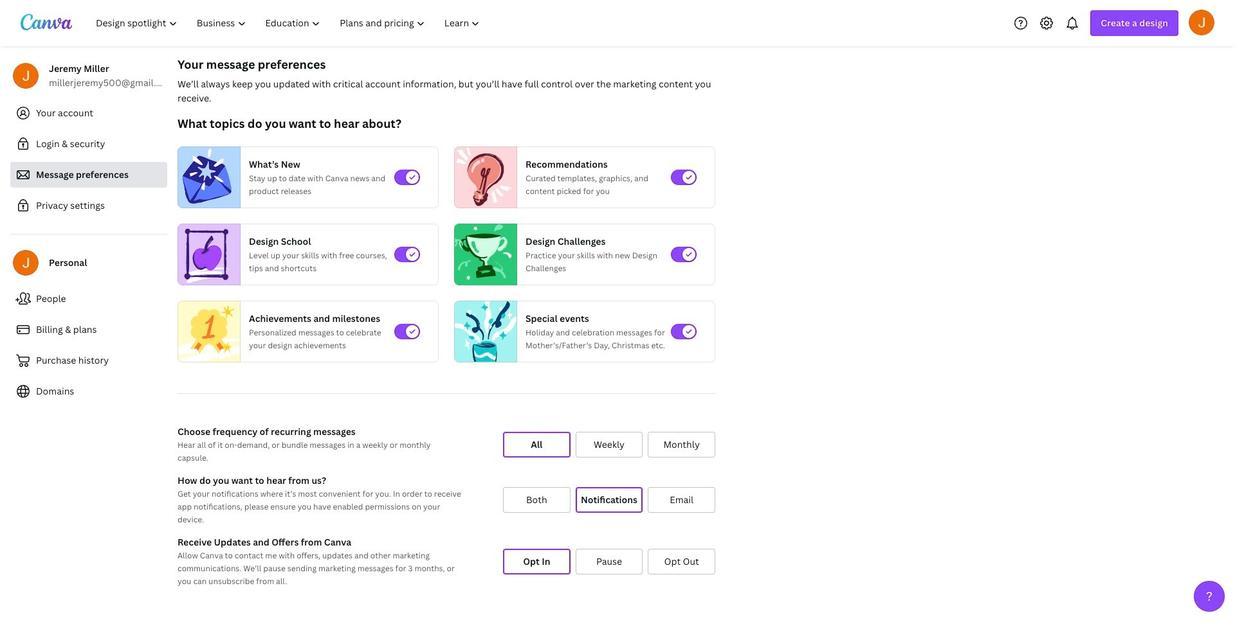 Task type: locate. For each thing, give the bounding box(es) containing it.
None button
[[503, 432, 570, 458], [576, 432, 643, 458], [648, 432, 715, 458], [503, 488, 570, 513], [576, 488, 643, 513], [648, 488, 715, 513], [503, 549, 570, 575], [576, 549, 643, 575], [648, 549, 715, 575], [503, 432, 570, 458], [576, 432, 643, 458], [648, 432, 715, 458], [503, 488, 570, 513], [576, 488, 643, 513], [648, 488, 715, 513], [503, 549, 570, 575], [576, 549, 643, 575], [648, 549, 715, 575]]

topic image
[[178, 147, 235, 208], [455, 147, 511, 208], [178, 224, 235, 286], [455, 224, 511, 286], [178, 298, 240, 366], [455, 298, 517, 366]]

top level navigation element
[[88, 10, 491, 36]]

jeremy miller image
[[1189, 9, 1215, 35]]



Task type: vqa. For each thing, say whether or not it's contained in the screenshot.
File
no



